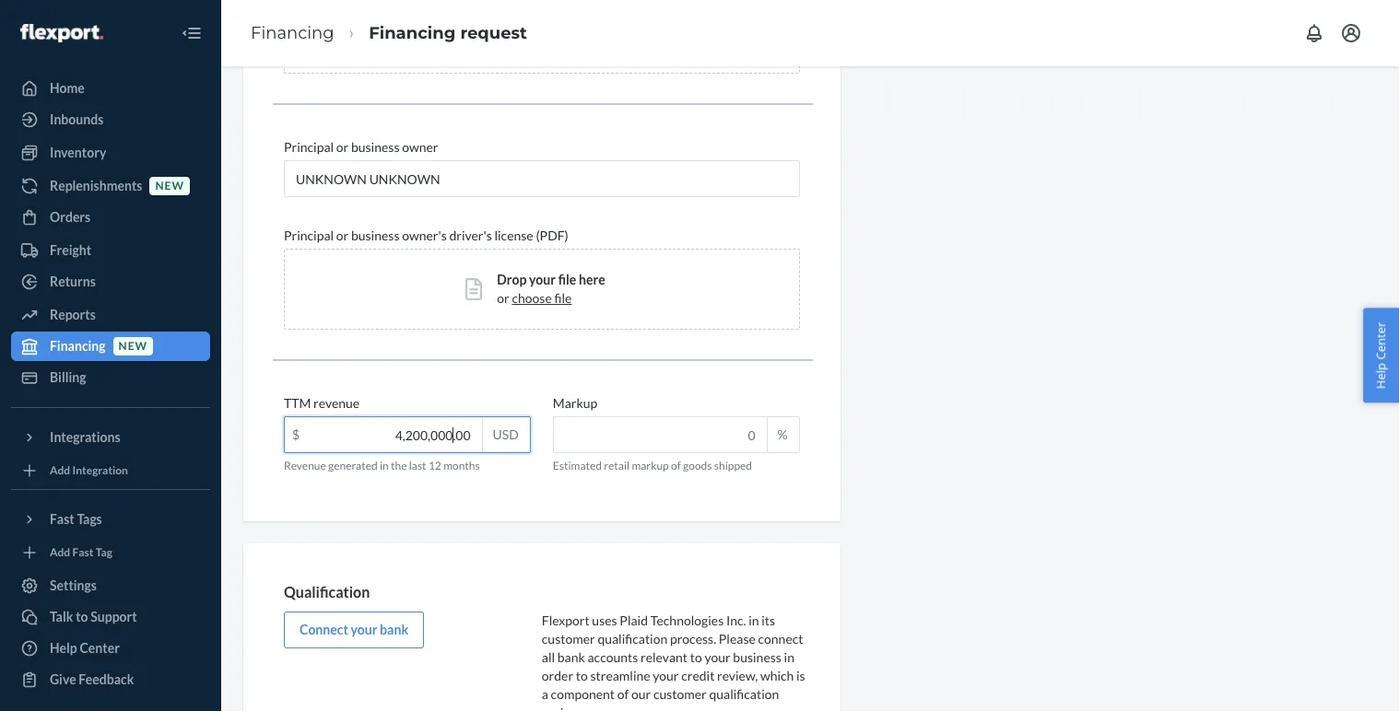 Task type: describe. For each thing, give the bounding box(es) containing it.
principal for principal or business owner
[[284, 139, 334, 155]]

owner
[[402, 139, 438, 155]]

1 vertical spatial process.
[[583, 705, 629, 712]]

freight
[[50, 242, 91, 258]]

billing
[[50, 370, 86, 385]]

Owner's full name field
[[284, 160, 800, 197]]

drop your file here or choose file
[[497, 272, 605, 306]]

settings link
[[11, 571, 210, 601]]

all
[[542, 650, 555, 665]]

markup
[[632, 459, 669, 473]]

help center button
[[1364, 308, 1399, 403]]

connect your bank button
[[284, 612, 424, 649]]

principal for principal or business owner's driver's license (pdf)
[[284, 228, 334, 243]]

home link
[[11, 74, 210, 103]]

please
[[719, 631, 756, 647]]

financing for financing request
[[369, 23, 456, 43]]

$
[[292, 427, 300, 442]]

usd
[[493, 427, 519, 442]]

inc.
[[726, 613, 746, 628]]

driver's
[[449, 228, 492, 243]]

revenue
[[284, 459, 326, 473]]

center inside button
[[1373, 322, 1389, 360]]

license
[[494, 228, 533, 243]]

estimated
[[553, 459, 602, 473]]

plaid
[[620, 613, 648, 628]]

1 horizontal spatial process.
[[670, 631, 716, 647]]

financing link
[[251, 23, 334, 43]]

inventory link
[[11, 138, 210, 168]]

home
[[50, 80, 85, 96]]

last
[[409, 459, 426, 473]]

bank inside connect your bank button
[[380, 622, 408, 638]]

1 vertical spatial to
[[690, 650, 702, 665]]

or for principal or business owner
[[336, 139, 349, 155]]

shipped
[[714, 459, 752, 473]]

2 vertical spatial to
[[576, 668, 588, 684]]

ttm revenue
[[284, 395, 360, 411]]

retail
[[604, 459, 630, 473]]

add for add fast tag
[[50, 546, 70, 560]]

goods
[[683, 459, 712, 473]]

flexport logo image
[[20, 24, 103, 42]]

to inside button
[[76, 609, 88, 625]]

ttm
[[284, 395, 311, 411]]

financing request link
[[369, 23, 527, 43]]

feedback
[[79, 672, 134, 688]]

returns
[[50, 274, 96, 289]]

principal or business owner's driver's license (pdf)
[[284, 228, 569, 243]]

principal or business owner
[[284, 139, 438, 155]]

request
[[460, 23, 527, 43]]

estimated retail markup of goods shipped
[[553, 459, 752, 473]]

billing link
[[11, 363, 210, 393]]

give
[[50, 672, 76, 688]]

tags
[[77, 512, 102, 527]]

connect
[[758, 631, 803, 647]]

which
[[760, 668, 794, 684]]

flexport uses plaid technologies inc. in its customer qualification process. please connect all bank accounts relevant to your business in order to streamline your credit review, which is a component of our customer qualification review process.
[[542, 613, 805, 712]]

fast tags
[[50, 512, 102, 527]]

reports
[[50, 307, 96, 323]]

reports link
[[11, 300, 210, 330]]

technologies
[[650, 613, 724, 628]]

0 horizontal spatial customer
[[542, 631, 595, 647]]

give feedback
[[50, 672, 134, 688]]

connect
[[300, 622, 348, 638]]

1 horizontal spatial customer
[[653, 686, 707, 702]]

support
[[91, 609, 137, 625]]

markup
[[553, 395, 597, 411]]

1 vertical spatial fast
[[72, 546, 93, 560]]

of inside flexport uses plaid technologies inc. in its customer qualification process. please connect all bank accounts relevant to your business in order to streamline your credit review, which is a component of our customer qualification review process.
[[617, 686, 629, 702]]

credit
[[681, 668, 715, 684]]

integration
[[72, 464, 128, 478]]

tag
[[96, 546, 112, 560]]

freight link
[[11, 236, 210, 265]]

talk to support button
[[11, 603, 210, 632]]

0 vertical spatial file
[[558, 272, 576, 288]]

bank inside flexport uses plaid technologies inc. in its customer qualification process. please connect all bank accounts relevant to your business in order to streamline your credit review, which is a component of our customer qualification review process.
[[557, 650, 585, 665]]

our
[[631, 686, 651, 702]]

help center link
[[11, 634, 210, 664]]

its
[[762, 613, 775, 628]]

inbounds link
[[11, 105, 210, 135]]

help center inside button
[[1373, 322, 1389, 389]]

add fast tag
[[50, 546, 112, 560]]

0 horizontal spatial help
[[50, 641, 77, 656]]

0 vertical spatial in
[[380, 459, 389, 473]]

your inside drop your file here or choose file
[[529, 272, 556, 288]]

order
[[542, 668, 573, 684]]

add for add integration
[[50, 464, 70, 478]]

fast tags button
[[11, 505, 210, 535]]

0 text field
[[554, 418, 766, 453]]

relevant
[[641, 650, 688, 665]]

qualification
[[284, 584, 370, 601]]

your inside connect your bank button
[[351, 622, 377, 638]]

here
[[579, 272, 605, 288]]

or for principal or business owner's driver's license (pdf)
[[336, 228, 349, 243]]



Task type: vqa. For each thing, say whether or not it's contained in the screenshot.
hand-wave emoji image
no



Task type: locate. For each thing, give the bounding box(es) containing it.
0 vertical spatial qualification
[[598, 631, 668, 647]]

months
[[443, 459, 480, 473]]

new for financing
[[119, 340, 148, 353]]

revenue generated in the last 12 months
[[284, 459, 480, 473]]

review,
[[717, 668, 758, 684]]

uses
[[592, 613, 617, 628]]

integrations button
[[11, 423, 210, 453]]

accounts
[[588, 650, 638, 665]]

1 add from the top
[[50, 464, 70, 478]]

1 vertical spatial add
[[50, 546, 70, 560]]

0 vertical spatial new
[[155, 179, 184, 193]]

0 horizontal spatial financing
[[50, 338, 106, 354]]

0 horizontal spatial center
[[80, 641, 120, 656]]

process.
[[670, 631, 716, 647], [583, 705, 629, 712]]

new up orders link
[[155, 179, 184, 193]]

1 vertical spatial qualification
[[709, 686, 779, 702]]

open account menu image
[[1340, 22, 1362, 44]]

or
[[336, 139, 349, 155], [336, 228, 349, 243], [497, 290, 509, 306]]

talk
[[50, 609, 73, 625]]

financing request
[[369, 23, 527, 43]]

settings
[[50, 578, 97, 594]]

file right choose at the left
[[554, 290, 572, 306]]

bank right connect
[[380, 622, 408, 638]]

help center
[[1373, 322, 1389, 389], [50, 641, 120, 656]]

or left owner's
[[336, 228, 349, 243]]

add fast tag link
[[11, 542, 210, 564]]

revenue
[[313, 395, 360, 411]]

your down relevant
[[653, 668, 679, 684]]

2 principal from the top
[[284, 228, 334, 243]]

1 vertical spatial of
[[617, 686, 629, 702]]

0 horizontal spatial bank
[[380, 622, 408, 638]]

streamline
[[590, 668, 650, 684]]

0.00 text field
[[285, 418, 482, 453]]

new down reports link
[[119, 340, 148, 353]]

bank right all
[[557, 650, 585, 665]]

1 vertical spatial in
[[749, 613, 759, 628]]

generated
[[328, 459, 378, 473]]

0 vertical spatial fast
[[50, 512, 74, 527]]

your up choose at the left
[[529, 272, 556, 288]]

1 vertical spatial new
[[119, 340, 148, 353]]

business
[[351, 139, 400, 155], [351, 228, 400, 243], [733, 650, 781, 665]]

your down please
[[705, 650, 731, 665]]

of
[[671, 459, 681, 473], [617, 686, 629, 702]]

0 horizontal spatial qualification
[[598, 631, 668, 647]]

help inside button
[[1373, 363, 1389, 389]]

0 vertical spatial help center
[[1373, 322, 1389, 389]]

of left our
[[617, 686, 629, 702]]

in
[[380, 459, 389, 473], [749, 613, 759, 628], [784, 650, 794, 665]]

inventory
[[50, 145, 106, 160]]

0 vertical spatial or
[[336, 139, 349, 155]]

flexport
[[542, 613, 590, 628]]

1 vertical spatial business
[[351, 228, 400, 243]]

or left owner
[[336, 139, 349, 155]]

0 horizontal spatial in
[[380, 459, 389, 473]]

integrations
[[50, 430, 120, 445]]

choose
[[512, 290, 552, 306]]

0 vertical spatial of
[[671, 459, 681, 473]]

2 vertical spatial or
[[497, 290, 509, 306]]

customer
[[542, 631, 595, 647], [653, 686, 707, 702]]

0 vertical spatial process.
[[670, 631, 716, 647]]

business left owner
[[351, 139, 400, 155]]

0 vertical spatial add
[[50, 464, 70, 478]]

qualification down plaid on the left bottom of page
[[598, 631, 668, 647]]

2 add from the top
[[50, 546, 70, 560]]

fast left the tags
[[50, 512, 74, 527]]

to right talk in the bottom left of the page
[[76, 609, 88, 625]]

business for owner's
[[351, 228, 400, 243]]

1 vertical spatial principal
[[284, 228, 334, 243]]

fast
[[50, 512, 74, 527], [72, 546, 93, 560]]

file left here
[[558, 272, 576, 288]]

to up credit
[[690, 650, 702, 665]]

1 horizontal spatial center
[[1373, 322, 1389, 360]]

your
[[529, 272, 556, 288], [351, 622, 377, 638], [705, 650, 731, 665], [653, 668, 679, 684]]

bank
[[380, 622, 408, 638], [557, 650, 585, 665]]

business inside flexport uses plaid technologies inc. in its customer qualification process. please connect all bank accounts relevant to your business in order to streamline your credit review, which is a component of our customer qualification review process.
[[733, 650, 781, 665]]

add integration link
[[11, 460, 210, 482]]

the
[[391, 459, 407, 473]]

connect your bank
[[300, 622, 408, 638]]

or down drop
[[497, 290, 509, 306]]

1 horizontal spatial help
[[1373, 363, 1389, 389]]

1 horizontal spatial financing
[[251, 23, 334, 43]]

add integration
[[50, 464, 128, 478]]

of left goods on the bottom of the page
[[671, 459, 681, 473]]

1 horizontal spatial qualification
[[709, 686, 779, 702]]

or inside drop your file here or choose file
[[497, 290, 509, 306]]

to up component
[[576, 668, 588, 684]]

0 vertical spatial help
[[1373, 363, 1389, 389]]

0 vertical spatial business
[[351, 139, 400, 155]]

business up which in the right of the page
[[733, 650, 781, 665]]

inbounds
[[50, 112, 104, 127]]

0 vertical spatial principal
[[284, 139, 334, 155]]

0 horizontal spatial of
[[617, 686, 629, 702]]

your right connect
[[351, 622, 377, 638]]

1 vertical spatial customer
[[653, 686, 707, 702]]

1 vertical spatial file
[[554, 290, 572, 306]]

owner's
[[402, 228, 447, 243]]

help
[[1373, 363, 1389, 389], [50, 641, 77, 656]]

1 vertical spatial help
[[50, 641, 77, 656]]

is
[[796, 668, 805, 684]]

2 horizontal spatial to
[[690, 650, 702, 665]]

orders link
[[11, 203, 210, 232]]

2 vertical spatial business
[[733, 650, 781, 665]]

0 horizontal spatial help center
[[50, 641, 120, 656]]

principal
[[284, 139, 334, 155], [284, 228, 334, 243]]

0 horizontal spatial process.
[[583, 705, 629, 712]]

in left the 'its'
[[749, 613, 759, 628]]

qualification
[[598, 631, 668, 647], [709, 686, 779, 702]]

in down 'connect' on the bottom right of page
[[784, 650, 794, 665]]

replenishments
[[50, 178, 142, 194]]

in left the
[[380, 459, 389, 473]]

0 vertical spatial customer
[[542, 631, 595, 647]]

%
[[778, 427, 788, 442]]

customer down credit
[[653, 686, 707, 702]]

talk to support
[[50, 609, 137, 625]]

1 vertical spatial or
[[336, 228, 349, 243]]

1 vertical spatial center
[[80, 641, 120, 656]]

1 horizontal spatial of
[[671, 459, 681, 473]]

2 horizontal spatial financing
[[369, 23, 456, 43]]

2 horizontal spatial in
[[784, 650, 794, 665]]

new
[[155, 179, 184, 193], [119, 340, 148, 353]]

a
[[542, 686, 548, 702]]

1 horizontal spatial new
[[155, 179, 184, 193]]

give feedback button
[[11, 665, 210, 695]]

financing for financing link
[[251, 23, 334, 43]]

1 horizontal spatial to
[[576, 668, 588, 684]]

1 horizontal spatial in
[[749, 613, 759, 628]]

review
[[542, 705, 580, 712]]

process. down technologies
[[670, 631, 716, 647]]

file alt image
[[466, 278, 482, 301]]

new for replenishments
[[155, 179, 184, 193]]

component
[[551, 686, 615, 702]]

customer down flexport
[[542, 631, 595, 647]]

business left owner's
[[351, 228, 400, 243]]

orders
[[50, 209, 91, 225]]

0 vertical spatial center
[[1373, 322, 1389, 360]]

fast left tag
[[72, 546, 93, 560]]

qualification down review,
[[709, 686, 779, 702]]

open notifications image
[[1303, 22, 1325, 44]]

0 vertical spatial to
[[76, 609, 88, 625]]

add left integration at the left bottom
[[50, 464, 70, 478]]

business for owner
[[351, 139, 400, 155]]

12
[[428, 459, 441, 473]]

fast inside dropdown button
[[50, 512, 74, 527]]

returns link
[[11, 267, 210, 297]]

1 horizontal spatial bank
[[557, 650, 585, 665]]

0 horizontal spatial to
[[76, 609, 88, 625]]

drop
[[497, 272, 527, 288]]

1 principal from the top
[[284, 139, 334, 155]]

1 horizontal spatial help center
[[1373, 322, 1389, 389]]

0 vertical spatial bank
[[380, 622, 408, 638]]

close navigation image
[[181, 22, 203, 44]]

(pdf)
[[536, 228, 569, 243]]

process. down component
[[583, 705, 629, 712]]

add
[[50, 464, 70, 478], [50, 546, 70, 560]]

1 vertical spatial help center
[[50, 641, 120, 656]]

breadcrumbs navigation
[[236, 6, 542, 60]]

0 horizontal spatial new
[[119, 340, 148, 353]]

2 vertical spatial in
[[784, 650, 794, 665]]

add up settings at the bottom left of page
[[50, 546, 70, 560]]

1 vertical spatial bank
[[557, 650, 585, 665]]



